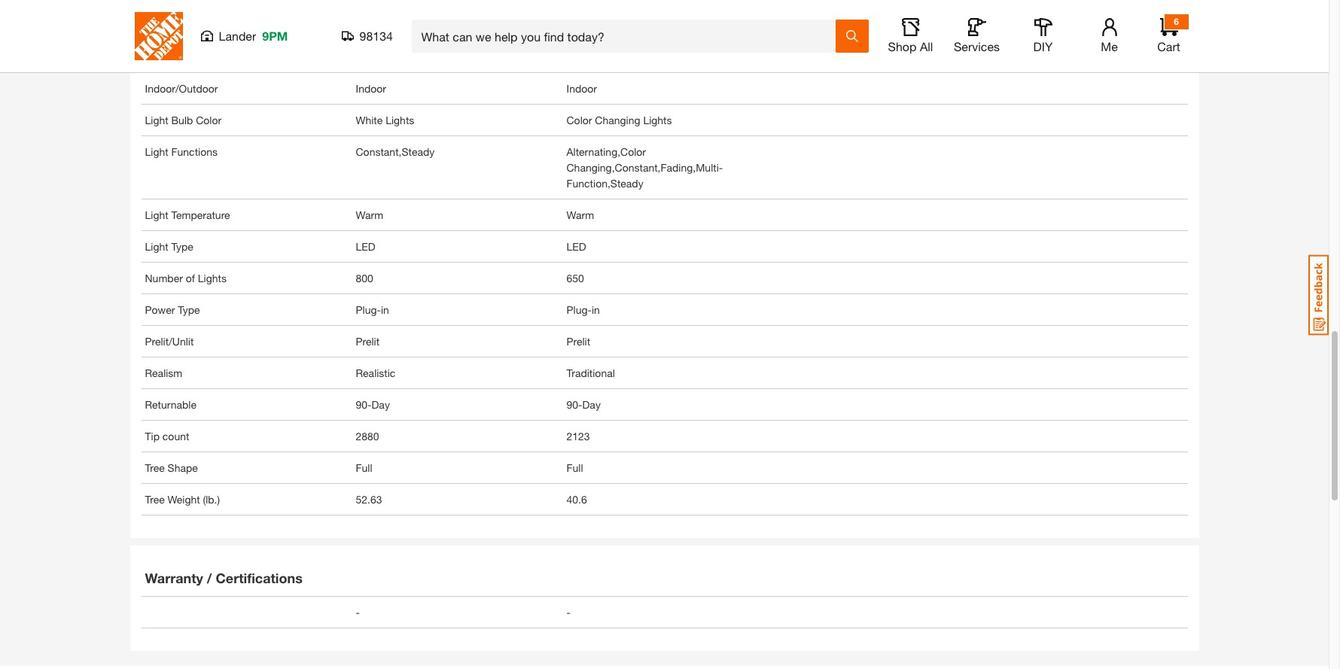 Task type: vqa. For each thing, say whether or not it's contained in the screenshot.
the leftmost 'on/off,low-'
yes



Task type: describe. For each thing, give the bounding box(es) containing it.
continuous on technology,foot pedal on/off,low-voltage,quick-set
[[567, 3, 744, 32]]

decorated,foot
[[356, 3, 429, 16]]

1 plug-in from the left
[[356, 303, 389, 316]]

warranty / certifications
[[145, 570, 303, 587]]

light temperature
[[145, 209, 230, 221]]

0 vertical spatial type
[[255, 50, 277, 63]]

light functions
[[145, 145, 218, 158]]

shop
[[888, 39, 917, 53]]

bulb
[[171, 114, 193, 126]]

me
[[1101, 39, 1118, 53]]

all
[[920, 39, 933, 53]]

traditional
[[567, 367, 615, 379]]

lights for color changing lights
[[643, 114, 672, 126]]

set inside "continuous on technology,foot pedal on/off,low-voltage,quick-set"
[[694, 19, 709, 32]]

1 artificial from the left
[[356, 50, 393, 63]]

2 plug-in from the left
[[567, 303, 600, 316]]

shape
[[168, 462, 198, 474]]

on/off,low- inside "continuous on technology,foot pedal on/off,low-voltage,quick-set"
[[567, 19, 625, 32]]

of
[[186, 272, 195, 285]]

count
[[163, 430, 189, 443]]

1 trees from the left
[[396, 50, 421, 63]]

alternating,color changing,constant,fading,multi- function,steady
[[567, 145, 723, 190]]

tip count
[[145, 430, 189, 443]]

tree shape
[[145, 462, 198, 474]]

product
[[215, 50, 252, 63]]

650
[[567, 272, 584, 285]]

voltage,quick- inside "continuous on technology,foot pedal on/off,low-voltage,quick-set"
[[625, 19, 694, 32]]

color changing lights
[[567, 114, 672, 126]]

800
[[356, 272, 373, 285]]

2123
[[567, 430, 590, 443]]

feedback link image
[[1309, 254, 1329, 336]]

2 full from the left
[[567, 462, 583, 474]]

1 in from the left
[[381, 303, 389, 316]]

number of lights
[[145, 272, 227, 285]]

changing
[[595, 114, 640, 126]]

warranty
[[145, 570, 203, 587]]

1 plug- from the left
[[356, 303, 381, 316]]

white lights
[[356, 114, 414, 126]]

shop all button
[[887, 18, 935, 54]]

40.6
[[567, 493, 587, 506]]

lander 9pm
[[219, 29, 288, 43]]

2 trees from the left
[[607, 50, 632, 63]]

technology,foot
[[638, 3, 714, 16]]

functions
[[171, 145, 218, 158]]

1 full from the left
[[356, 462, 372, 474]]

pedal inside "continuous on technology,foot pedal on/off,low-voltage,quick-set"
[[717, 3, 744, 16]]

white
[[356, 114, 383, 126]]

(lb.)
[[203, 493, 220, 506]]

2 - from the left
[[567, 606, 571, 619]]

lights for number of lights
[[198, 272, 227, 285]]

the home depot logo image
[[134, 12, 183, 60]]

1 indoor from the left
[[356, 82, 386, 95]]

services
[[954, 39, 1000, 53]]

weight
[[168, 493, 200, 506]]

light for light bulb color
[[145, 114, 168, 126]]

continuous
[[567, 3, 621, 16]]

1 horizontal spatial lights
[[386, 114, 414, 126]]

light type
[[145, 240, 193, 253]]

1 - from the left
[[356, 606, 360, 619]]

diy button
[[1019, 18, 1067, 54]]

tree weight (lb.)
[[145, 493, 220, 506]]

1 warm from the left
[[356, 209, 383, 221]]

2 plug- from the left
[[567, 303, 592, 316]]

light bulb color
[[145, 114, 221, 126]]

tip
[[145, 430, 160, 443]]

cart 6
[[1157, 16, 1180, 53]]

decorated,foot pedal on/off,low- voltage,quick-set
[[356, 3, 520, 32]]

1 led from the left
[[356, 240, 375, 253]]

number
[[145, 272, 183, 285]]

2 led from the left
[[567, 240, 586, 253]]

pedal inside decorated,foot pedal on/off,low- voltage,quick-set
[[432, 3, 459, 16]]

2 prelit from the left
[[567, 335, 590, 348]]

2 90- from the left
[[567, 398, 582, 411]]

changing,constant,fading,multi-
[[567, 161, 723, 174]]

power
[[145, 303, 175, 316]]

voltage,quick- inside decorated,foot pedal on/off,low- voltage,quick-set
[[356, 19, 424, 32]]



Task type: locate. For each thing, give the bounding box(es) containing it.
1 horizontal spatial plug-
[[567, 303, 592, 316]]

decor
[[183, 50, 212, 63]]

tree left weight
[[145, 493, 165, 506]]

holiday
[[145, 50, 180, 63]]

plug-in down 800
[[356, 303, 389, 316]]

led
[[356, 240, 375, 253], [567, 240, 586, 253]]

day down realistic
[[372, 398, 390, 411]]

1 voltage,quick- from the left
[[356, 19, 424, 32]]

realistic
[[356, 367, 396, 379]]

holiday decor product type
[[145, 50, 277, 63]]

type for power type
[[178, 303, 200, 316]]

prelit
[[356, 335, 380, 348], [567, 335, 590, 348]]

full
[[356, 462, 372, 474], [567, 462, 583, 474]]

0 horizontal spatial -
[[356, 606, 360, 619]]

voltage,quick- down decorated,foot
[[356, 19, 424, 32]]

led up 800
[[356, 240, 375, 253]]

full down 2880
[[356, 462, 372, 474]]

90-
[[356, 398, 372, 411], [567, 398, 582, 411]]

features
[[145, 3, 186, 16]]

1 vertical spatial tree
[[145, 493, 165, 506]]

1 horizontal spatial indoor
[[567, 82, 597, 95]]

light up number
[[145, 240, 168, 253]]

1 pedal from the left
[[432, 3, 459, 16]]

plug-
[[356, 303, 381, 316], [567, 303, 592, 316]]

set inside decorated,foot pedal on/off,low- voltage,quick-set
[[424, 19, 440, 32]]

realism
[[145, 367, 182, 379]]

0 horizontal spatial day
[[372, 398, 390, 411]]

90- up 2880
[[356, 398, 372, 411]]

set down technology,foot
[[694, 19, 709, 32]]

0 horizontal spatial artificial trees
[[356, 50, 421, 63]]

lights right of
[[198, 272, 227, 285]]

98134
[[360, 29, 393, 43]]

2 tree from the top
[[145, 493, 165, 506]]

artificial trees down continuous on the top left of page
[[567, 50, 632, 63]]

0 vertical spatial on/off,low-
[[462, 3, 520, 16]]

indoor up changing
[[567, 82, 597, 95]]

0 horizontal spatial 90-day
[[356, 398, 390, 411]]

90-day up the 2123
[[567, 398, 601, 411]]

1 horizontal spatial 90-
[[567, 398, 582, 411]]

full up 40.6
[[567, 462, 583, 474]]

prelit up traditional
[[567, 335, 590, 348]]

set down decorated,foot
[[424, 19, 440, 32]]

1 90- from the left
[[356, 398, 372, 411]]

1 horizontal spatial voltage,quick-
[[625, 19, 694, 32]]

lights right changing
[[643, 114, 672, 126]]

lander
[[219, 29, 256, 43]]

type up number of lights
[[171, 240, 193, 253]]

plug- down 650
[[567, 303, 592, 316]]

artificial down 98134 on the top
[[356, 50, 393, 63]]

warm
[[356, 209, 383, 221], [567, 209, 594, 221]]

in up realistic
[[381, 303, 389, 316]]

1 horizontal spatial day
[[582, 398, 601, 411]]

pedal
[[432, 3, 459, 16], [717, 3, 744, 16]]

2 day from the left
[[582, 398, 601, 411]]

2 color from the left
[[567, 114, 592, 126]]

1 horizontal spatial color
[[567, 114, 592, 126]]

0 horizontal spatial plug-
[[356, 303, 381, 316]]

light left bulb
[[145, 114, 168, 126]]

/
[[207, 570, 212, 587]]

me button
[[1085, 18, 1134, 54]]

pedal right technology,foot
[[717, 3, 744, 16]]

1 horizontal spatial in
[[592, 303, 600, 316]]

1 horizontal spatial warm
[[567, 209, 594, 221]]

1 horizontal spatial prelit
[[567, 335, 590, 348]]

0 horizontal spatial indoor
[[356, 82, 386, 95]]

2 set from the left
[[694, 19, 709, 32]]

52.63
[[356, 493, 382, 506]]

0 horizontal spatial full
[[356, 462, 372, 474]]

diy
[[1033, 39, 1053, 53]]

2 indoor from the left
[[567, 82, 597, 95]]

What can we help you find today? search field
[[421, 20, 835, 52]]

color left changing
[[567, 114, 592, 126]]

1 horizontal spatial trees
[[607, 50, 632, 63]]

2 voltage,quick- from the left
[[625, 19, 694, 32]]

1 day from the left
[[372, 398, 390, 411]]

1 horizontal spatial 90-day
[[567, 398, 601, 411]]

color right bulb
[[196, 114, 221, 126]]

0 horizontal spatial pedal
[[432, 3, 459, 16]]

voltage,quick- down technology,foot
[[625, 19, 694, 32]]

2 light from the top
[[145, 145, 168, 158]]

prelit up realistic
[[356, 335, 380, 348]]

plug-in
[[356, 303, 389, 316], [567, 303, 600, 316]]

2 90-day from the left
[[567, 398, 601, 411]]

3 light from the top
[[145, 209, 168, 221]]

1 vertical spatial type
[[171, 240, 193, 253]]

type
[[255, 50, 277, 63], [171, 240, 193, 253], [178, 303, 200, 316]]

on/off,low- inside decorated,foot pedal on/off,low- voltage,quick-set
[[462, 3, 520, 16]]

-
[[356, 606, 360, 619], [567, 606, 571, 619]]

2 warm from the left
[[567, 209, 594, 221]]

power type
[[145, 303, 200, 316]]

constant,steady
[[356, 145, 435, 158]]

trees down decorated,foot pedal on/off,low- voltage,quick-set
[[396, 50, 421, 63]]

artificial
[[356, 50, 393, 63], [567, 50, 604, 63]]

color
[[196, 114, 221, 126], [567, 114, 592, 126]]

1 artificial trees from the left
[[356, 50, 421, 63]]

cart
[[1157, 39, 1180, 53]]

certifications
[[216, 570, 303, 587]]

services button
[[953, 18, 1001, 54]]

shop all
[[888, 39, 933, 53]]

trees down on
[[607, 50, 632, 63]]

type down 9pm
[[255, 50, 277, 63]]

led up 650
[[567, 240, 586, 253]]

tree left shape
[[145, 462, 165, 474]]

light
[[145, 114, 168, 126], [145, 145, 168, 158], [145, 209, 168, 221], [145, 240, 168, 253]]

1 light from the top
[[145, 114, 168, 126]]

plug- down 800
[[356, 303, 381, 316]]

day
[[372, 398, 390, 411], [582, 398, 601, 411]]

1 tree from the top
[[145, 462, 165, 474]]

1 horizontal spatial set
[[694, 19, 709, 32]]

lights
[[386, 114, 414, 126], [643, 114, 672, 126], [198, 272, 227, 285]]

1 90-day from the left
[[356, 398, 390, 411]]

4 light from the top
[[145, 240, 168, 253]]

6
[[1174, 16, 1179, 27]]

0 horizontal spatial prelit
[[356, 335, 380, 348]]

1 set from the left
[[424, 19, 440, 32]]

1 horizontal spatial -
[[567, 606, 571, 619]]

90- up the 2123
[[567, 398, 582, 411]]

1 horizontal spatial on/off,low-
[[567, 19, 625, 32]]

2 artificial from the left
[[567, 50, 604, 63]]

type right power
[[178, 303, 200, 316]]

0 horizontal spatial artificial
[[356, 50, 393, 63]]

pedal right decorated,foot
[[432, 3, 459, 16]]

0 horizontal spatial voltage,quick-
[[356, 19, 424, 32]]

light up light type
[[145, 209, 168, 221]]

0 horizontal spatial set
[[424, 19, 440, 32]]

tree for tree shape
[[145, 462, 165, 474]]

1 horizontal spatial artificial trees
[[567, 50, 632, 63]]

alternating,color
[[567, 145, 646, 158]]

artificial trees down 98134 on the top
[[356, 50, 421, 63]]

tree
[[145, 462, 165, 474], [145, 493, 165, 506]]

90-day down realistic
[[356, 398, 390, 411]]

type for light type
[[171, 240, 193, 253]]

in up traditional
[[592, 303, 600, 316]]

0 horizontal spatial lights
[[198, 272, 227, 285]]

2 pedal from the left
[[717, 3, 744, 16]]

0 horizontal spatial led
[[356, 240, 375, 253]]

1 horizontal spatial plug-in
[[567, 303, 600, 316]]

0 horizontal spatial 90-
[[356, 398, 372, 411]]

temperature
[[171, 209, 230, 221]]

90-day
[[356, 398, 390, 411], [567, 398, 601, 411]]

2 horizontal spatial lights
[[643, 114, 672, 126]]

1 horizontal spatial artificial
[[567, 50, 604, 63]]

0 horizontal spatial warm
[[356, 209, 383, 221]]

1 horizontal spatial led
[[567, 240, 586, 253]]

day down traditional
[[582, 398, 601, 411]]

1 vertical spatial on/off,low-
[[567, 19, 625, 32]]

indoor/outdoor
[[145, 82, 218, 95]]

indoor
[[356, 82, 386, 95], [567, 82, 597, 95]]

prelit/unlit
[[145, 335, 194, 348]]

on/off,low-
[[462, 3, 520, 16], [567, 19, 625, 32]]

light for light temperature
[[145, 209, 168, 221]]

1 color from the left
[[196, 114, 221, 126]]

indoor up white
[[356, 82, 386, 95]]

in
[[381, 303, 389, 316], [592, 303, 600, 316]]

0 horizontal spatial color
[[196, 114, 221, 126]]

voltage,quick-
[[356, 19, 424, 32], [625, 19, 694, 32]]

light for light type
[[145, 240, 168, 253]]

2880
[[356, 430, 379, 443]]

warm up 800
[[356, 209, 383, 221]]

2 in from the left
[[592, 303, 600, 316]]

0 vertical spatial tree
[[145, 462, 165, 474]]

0 horizontal spatial trees
[[396, 50, 421, 63]]

lights right white
[[386, 114, 414, 126]]

0 horizontal spatial plug-in
[[356, 303, 389, 316]]

light for light functions
[[145, 145, 168, 158]]

98134 button
[[341, 29, 393, 44]]

plug-in down 650
[[567, 303, 600, 316]]

returnable
[[145, 398, 196, 411]]

0 horizontal spatial on/off,low-
[[462, 3, 520, 16]]

function,steady
[[567, 177, 644, 190]]

warm down function,steady
[[567, 209, 594, 221]]

9pm
[[262, 29, 288, 43]]

2 artificial trees from the left
[[567, 50, 632, 63]]

tree for tree weight (lb.)
[[145, 493, 165, 506]]

on
[[624, 3, 636, 16]]

artificial trees
[[356, 50, 421, 63], [567, 50, 632, 63]]

1 horizontal spatial pedal
[[717, 3, 744, 16]]

artificial down continuous on the top left of page
[[567, 50, 604, 63]]

light left functions
[[145, 145, 168, 158]]

0 horizontal spatial in
[[381, 303, 389, 316]]

1 horizontal spatial full
[[567, 462, 583, 474]]

trees
[[396, 50, 421, 63], [607, 50, 632, 63]]

set
[[424, 19, 440, 32], [694, 19, 709, 32]]

2 vertical spatial type
[[178, 303, 200, 316]]

1 prelit from the left
[[356, 335, 380, 348]]



